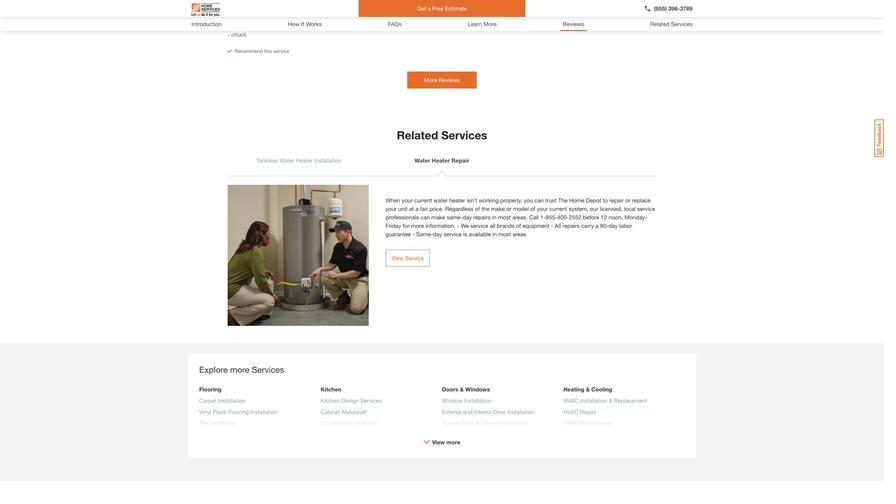 Task type: locate. For each thing, give the bounding box(es) containing it.
0 horizontal spatial water
[[280, 157, 294, 164]]

0 horizontal spatial can
[[421, 214, 430, 221]]

all
[[490, 222, 496, 229]]

view
[[392, 255, 404, 262], [432, 439, 445, 446]]

hvac down the heating on the right bottom of the page
[[564, 398, 579, 404]]

replace
[[632, 197, 651, 204]]

hvac maintenance link
[[564, 419, 613, 431]]

1 vertical spatial related services
[[397, 129, 488, 142]]

of left the the
[[475, 205, 480, 212]]

vinyl
[[199, 409, 211, 416]]

(855) 396-3789
[[654, 5, 693, 12]]

most down brands
[[499, 231, 511, 238]]

day down information.
[[433, 231, 442, 238]]

a
[[428, 5, 431, 12], [416, 205, 419, 212], [596, 222, 599, 229]]

monday-
[[625, 214, 647, 221]]

repair
[[452, 157, 469, 164], [580, 409, 597, 416]]

12
[[601, 214, 607, 221]]

0 horizontal spatial current
[[415, 197, 432, 204]]

1 vertical spatial more
[[424, 77, 437, 83]]

most up brands
[[498, 214, 511, 221]]

how
[[288, 20, 300, 27]]

a right "get"
[[428, 5, 431, 12]]

can right you
[[535, 197, 544, 204]]

1 horizontal spatial reviews
[[563, 20, 584, 27]]

0 vertical spatial repairs
[[474, 214, 491, 221]]

400-
[[558, 214, 569, 221]]

0 vertical spatial reviews
[[563, 20, 584, 27]]

2 hvac from the top
[[564, 409, 579, 416]]

2 vertical spatial hvac
[[564, 420, 579, 427]]

1 vertical spatial current
[[550, 205, 567, 212]]

1 horizontal spatial related
[[650, 20, 670, 27]]

&
[[460, 386, 464, 393], [586, 386, 590, 393], [609, 398, 613, 404], [476, 420, 480, 427]]

0 horizontal spatial flooring
[[199, 386, 221, 393]]

855-
[[546, 214, 558, 221]]

your up the at
[[402, 197, 413, 204]]

1 horizontal spatial a
[[428, 5, 431, 12]]

view down garage
[[432, 439, 445, 446]]

1 vertical spatial view
[[432, 439, 445, 446]]

1 horizontal spatial heater
[[432, 157, 450, 164]]

same-
[[416, 231, 433, 238]]

0 vertical spatial a
[[428, 5, 431, 12]]

window installation link
[[442, 397, 492, 408]]

2 kitchen from the top
[[321, 398, 340, 404]]

a right the at
[[416, 205, 419, 212]]

in
[[492, 214, 497, 221], [493, 231, 497, 238]]

can down fair
[[421, 214, 430, 221]]

0 vertical spatial view
[[392, 255, 404, 262]]

la, 70816
[[591, 19, 613, 25]]

hvac inside hvac repair "link"
[[564, 409, 579, 416]]

your up 1- in the top right of the page
[[537, 205, 548, 212]]

1 horizontal spatial view
[[432, 439, 445, 446]]

2 heater from the left
[[432, 157, 450, 164]]

0 vertical spatial more
[[411, 222, 424, 229]]

do it for you logo image
[[192, 0, 220, 19]]

0 vertical spatial hvac
[[564, 398, 579, 404]]

view for view more
[[432, 439, 445, 446]]

to
[[603, 197, 608, 204]]

the
[[558, 197, 568, 204]]

free
[[433, 5, 444, 12]]

hvac installation & replacement
[[564, 398, 648, 404]]

friday
[[386, 222, 401, 229]]

& left cooling
[[586, 386, 590, 393]]

service
[[405, 255, 424, 262]]

0 horizontal spatial heater
[[296, 157, 313, 164]]

make down price.
[[432, 214, 445, 221]]

equipment
[[523, 222, 550, 229]]

hvac
[[564, 398, 579, 404], [564, 409, 579, 416], [564, 420, 579, 427]]

make
[[491, 205, 505, 212], [432, 214, 445, 221]]

more inside when your current water heater isn't working properly, you can trust the home depot to repair or replace your unit at a fair price. regardless of the make or model of your current system, our licensed, local service professionals can make same-day repairs in most areas. call 1-855-400-2552 before 12 noon, monday- friday for more information.  - we service all brands of equipment - all repairs carry a 90-day labor guarantee - same-day service is available in most areas
[[411, 222, 424, 229]]

in up all
[[492, 214, 497, 221]]

reviews
[[563, 20, 584, 27], [439, 77, 460, 83]]

view inside "view service" link
[[392, 255, 404, 262]]

fair
[[420, 205, 428, 212]]

1-
[[541, 214, 546, 221]]

kitchen inside the kitchen design services link
[[321, 398, 340, 404]]

more down garage
[[447, 439, 461, 446]]

service left is
[[444, 231, 462, 238]]

current up fair
[[415, 197, 432, 204]]

recommend
[[235, 48, 263, 54]]

hvac up 'hvac maintenance'
[[564, 409, 579, 416]]

cooling
[[592, 386, 612, 393]]

door
[[494, 409, 506, 416], [462, 420, 475, 427]]

1 horizontal spatial related services
[[650, 20, 693, 27]]

services
[[671, 20, 693, 27], [441, 129, 488, 142], [252, 365, 284, 375], [361, 398, 382, 404]]

1 vertical spatial hvac
[[564, 409, 579, 416]]

installation inside tile installation link
[[210, 420, 237, 427]]

2 horizontal spatial more
[[447, 439, 461, 446]]

2 horizontal spatial your
[[537, 205, 548, 212]]

kitchen for kitchen design services
[[321, 398, 340, 404]]

0 horizontal spatial repair
[[452, 157, 469, 164]]

0 horizontal spatial make
[[432, 214, 445, 221]]

0 horizontal spatial day
[[433, 231, 442, 238]]

installation inside countertop installation link
[[351, 420, 378, 427]]

0 horizontal spatial more
[[230, 365, 250, 375]]

recommend this service
[[235, 48, 289, 54]]

heater
[[449, 197, 465, 204]]

when your current water heater isn't working properly, you can trust the home depot to repair or replace your unit at a fair price. regardless of the make or model of your current system, our licensed, local service professionals can make same-day repairs in most areas. call 1-855-400-2552 before 12 noon, monday- friday for more information.  - we service all brands of equipment - all repairs carry a 90-day labor guarantee - same-day service is available in most areas
[[386, 197, 655, 238]]

1 hvac from the top
[[564, 398, 579, 404]]

1 vertical spatial or
[[507, 205, 512, 212]]

noon,
[[609, 214, 623, 221]]

in down all
[[493, 231, 497, 238]]

isn't
[[467, 197, 477, 204]]

0 vertical spatial current
[[415, 197, 432, 204]]

we
[[461, 222, 469, 229]]

1 horizontal spatial day
[[463, 214, 472, 221]]

more for view more
[[447, 439, 461, 446]]

a left 90-
[[596, 222, 599, 229]]

0 horizontal spatial view
[[392, 255, 404, 262]]

related services up water heater repair
[[397, 129, 488, 142]]

more right explore
[[230, 365, 250, 375]]

1 vertical spatial related
[[397, 129, 438, 142]]

related up water heater repair
[[397, 129, 438, 142]]

repairs
[[474, 214, 491, 221], [563, 222, 580, 229]]

la,
[[591, 19, 598, 25]]

related services
[[650, 20, 693, 27], [397, 129, 488, 142]]

carpet
[[199, 398, 216, 404]]

depot
[[586, 197, 602, 204]]

installation inside carpet installation link
[[218, 398, 245, 404]]

- chuck
[[228, 31, 247, 38]]

0 horizontal spatial door
[[462, 420, 475, 427]]

it
[[301, 20, 305, 27]]

(855)
[[654, 5, 667, 12]]

0 horizontal spatial related services
[[397, 129, 488, 142]]

0 vertical spatial kitchen
[[321, 386, 341, 393]]

2552
[[569, 214, 582, 221]]

service down 'replace'
[[638, 205, 655, 212]]

1 horizontal spatial current
[[550, 205, 567, 212]]

flooring up carpet
[[199, 386, 221, 393]]

repair
[[610, 197, 624, 204]]

1 horizontal spatial repair
[[580, 409, 597, 416]]

of up areas
[[516, 222, 521, 229]]

1 horizontal spatial more
[[411, 222, 424, 229]]

trust
[[545, 197, 557, 204]]

1 horizontal spatial can
[[535, 197, 544, 204]]

& down cooling
[[609, 398, 613, 404]]

0 horizontal spatial a
[[416, 205, 419, 212]]

1 horizontal spatial of
[[516, 222, 521, 229]]

0 vertical spatial door
[[494, 409, 506, 416]]

1 horizontal spatial repairs
[[563, 222, 580, 229]]

hvac inside hvac installation & replacement link
[[564, 398, 579, 404]]

- left all
[[551, 222, 553, 229]]

day up we
[[463, 214, 472, 221]]

learn more
[[468, 20, 497, 27]]

1 horizontal spatial or
[[626, 197, 631, 204]]

hvac installation & replacement link
[[564, 397, 648, 408]]

& right doors
[[460, 386, 464, 393]]

more
[[484, 20, 497, 27], [424, 77, 437, 83]]

repairs down the the
[[474, 214, 491, 221]]

1 vertical spatial flooring
[[228, 409, 249, 416]]

2 horizontal spatial a
[[596, 222, 599, 229]]

hvac inside hvac maintenance link
[[564, 420, 579, 427]]

home
[[569, 197, 585, 204]]

door up 'opener'
[[494, 409, 506, 416]]

1 vertical spatial repairs
[[563, 222, 580, 229]]

1 vertical spatial kitchen
[[321, 398, 340, 404]]

0 vertical spatial in
[[492, 214, 497, 221]]

or up local
[[626, 197, 631, 204]]

window
[[442, 398, 463, 404]]

hvac down hvac repair "link"
[[564, 420, 579, 427]]

day
[[463, 214, 472, 221], [609, 222, 618, 229], [433, 231, 442, 238]]

repairs down '2552'
[[563, 222, 580, 229]]

of up the call
[[531, 205, 535, 212]]

installation inside vinyl plank flooring installation link
[[250, 409, 278, 416]]

or down properly,
[[507, 205, 512, 212]]

hvac for hvac maintenance
[[564, 420, 579, 427]]

related down (855)
[[650, 20, 670, 27]]

0 vertical spatial can
[[535, 197, 544, 204]]

1 kitchen from the top
[[321, 386, 341, 393]]

- left chuck
[[228, 31, 230, 38]]

3 hvac from the top
[[564, 420, 579, 427]]

countertop
[[321, 420, 349, 427]]

more up same- at the top left of the page
[[411, 222, 424, 229]]

1 vertical spatial reviews
[[439, 77, 460, 83]]

day down noon,
[[609, 222, 618, 229]]

1 vertical spatial day
[[609, 222, 618, 229]]

brands
[[497, 222, 515, 229]]

0 horizontal spatial of
[[475, 205, 480, 212]]

doors & windows
[[442, 386, 490, 393]]

current down the
[[550, 205, 567, 212]]

1 horizontal spatial more
[[484, 20, 497, 27]]

tile installation link
[[199, 419, 237, 431]]

1 horizontal spatial make
[[491, 205, 505, 212]]

0 vertical spatial more
[[484, 20, 497, 27]]

price.
[[430, 205, 444, 212]]

can
[[535, 197, 544, 204], [421, 214, 430, 221]]

more for explore more services
[[230, 365, 250, 375]]

chuck
[[231, 31, 247, 38]]

your down when
[[386, 205, 397, 212]]

windows
[[466, 386, 490, 393]]

1 vertical spatial more
[[230, 365, 250, 375]]

1 vertical spatial in
[[493, 231, 497, 238]]

water
[[280, 157, 294, 164], [415, 157, 430, 164]]

door down and
[[462, 420, 475, 427]]

flooring right "plank"
[[228, 409, 249, 416]]

view more
[[432, 439, 461, 446]]

0 vertical spatial flooring
[[199, 386, 221, 393]]

vinyl plank flooring installation
[[199, 409, 278, 416]]

2 vertical spatial more
[[447, 439, 461, 446]]

view left service
[[392, 255, 404, 262]]

1 vertical spatial repair
[[580, 409, 597, 416]]

areas
[[513, 231, 527, 238]]

related services down (855) 396-3789 link
[[650, 20, 693, 27]]

makeover
[[342, 409, 367, 416]]

interior
[[474, 409, 492, 416]]

1 horizontal spatial water
[[415, 157, 430, 164]]

make right the the
[[491, 205, 505, 212]]



Task type: vqa. For each thing, say whether or not it's contained in the screenshot.
shades
no



Task type: describe. For each thing, give the bounding box(es) containing it.
(855) 396-3789 link
[[644, 4, 693, 13]]

available
[[469, 231, 491, 238]]

the
[[482, 205, 490, 212]]

view service
[[392, 255, 424, 262]]

kitchen design services
[[321, 398, 382, 404]]

installation inside window installation 'link'
[[464, 398, 492, 404]]

exterior
[[442, 409, 462, 416]]

0 vertical spatial day
[[463, 214, 472, 221]]

installation inside garage door & opener installation link
[[502, 420, 529, 427]]

heating & cooling
[[564, 386, 612, 393]]

cabinet makeover link
[[321, 408, 367, 419]]

garage
[[442, 420, 461, 427]]

doors
[[442, 386, 459, 393]]

explore
[[199, 365, 228, 375]]

kitchen for kitchen
[[321, 386, 341, 393]]

hvac repair link
[[564, 408, 597, 419]]

opener
[[481, 420, 500, 427]]

more reviews
[[424, 77, 460, 83]]

explore more services
[[199, 365, 284, 375]]

all
[[555, 222, 561, 229]]

maintenance
[[580, 420, 613, 427]]

regardless
[[445, 205, 474, 212]]

design
[[341, 398, 359, 404]]

0 vertical spatial repair
[[452, 157, 469, 164]]

0 horizontal spatial or
[[507, 205, 512, 212]]

0 vertical spatial or
[[626, 197, 631, 204]]

carpet installation link
[[199, 397, 245, 408]]

- left we
[[457, 222, 460, 229]]

3789
[[680, 5, 693, 12]]

0 horizontal spatial your
[[386, 205, 397, 212]]

1 vertical spatial can
[[421, 214, 430, 221]]

get
[[417, 5, 426, 12]]

service up 'available'
[[471, 222, 488, 229]]

more reviews link
[[407, 72, 477, 89]]

cabinet
[[321, 409, 340, 416]]

garage door & opener installation link
[[442, 419, 529, 431]]

experance
[[245, 20, 271, 26]]

before
[[583, 214, 599, 221]]

1 vertical spatial make
[[432, 214, 445, 221]]

tankless water heater installation
[[256, 157, 342, 164]]

information.
[[426, 222, 456, 229]]

1 water from the left
[[280, 157, 294, 164]]

- left same- at the top left of the page
[[413, 231, 415, 238]]

our
[[590, 205, 599, 212]]

countertop installation link
[[321, 419, 378, 431]]

90-
[[600, 222, 609, 229]]

1 horizontal spatial flooring
[[228, 409, 249, 416]]

0 vertical spatial make
[[491, 205, 505, 212]]

carpet installation
[[199, 398, 245, 404]]

0 vertical spatial related services
[[650, 20, 693, 27]]

2 water from the left
[[415, 157, 430, 164]]

view for view service
[[392, 255, 404, 262]]

local
[[624, 205, 636, 212]]

2 horizontal spatial day
[[609, 222, 618, 229]]

1 horizontal spatial door
[[494, 409, 506, 416]]

view service link
[[386, 250, 430, 267]]

feedback link image
[[875, 119, 884, 157]]

vinyl plank flooring installation link
[[199, 408, 278, 419]]

1 heater from the left
[[296, 157, 313, 164]]

a inside button
[[428, 5, 431, 12]]

hvac maintenance
[[564, 420, 613, 427]]

2 vertical spatial a
[[596, 222, 599, 229]]

0 vertical spatial most
[[498, 214, 511, 221]]

tile installation
[[199, 420, 237, 427]]

installation inside hvac installation & replacement link
[[580, 398, 607, 404]]

tile
[[199, 420, 208, 427]]

& down the interior
[[476, 420, 480, 427]]

professionals
[[386, 214, 419, 221]]

1 vertical spatial a
[[416, 205, 419, 212]]

2 vertical spatial day
[[433, 231, 442, 238]]

hvac repair
[[564, 409, 597, 416]]

0 vertical spatial related
[[650, 20, 670, 27]]

kitchen design services link
[[321, 397, 382, 408]]

heating
[[564, 386, 585, 393]]

396-
[[669, 5, 680, 12]]

0 horizontal spatial related
[[397, 129, 438, 142]]

1 vertical spatial door
[[462, 420, 475, 427]]

installation inside the exterior and interior door installation link
[[507, 409, 535, 416]]

service right "this"
[[274, 48, 289, 54]]

window installation
[[442, 398, 492, 404]]

system,
[[569, 205, 589, 212]]

introduction
[[192, 20, 222, 27]]

licensed,
[[600, 205, 623, 212]]

get a free estimate
[[417, 5, 467, 12]]

working
[[479, 197, 499, 204]]

this
[[264, 48, 272, 54]]

learn
[[468, 20, 482, 27]]

happy
[[228, 20, 243, 26]]

and
[[463, 409, 473, 416]]

hvac for hvac installation & replacement
[[564, 398, 579, 404]]

water
[[434, 197, 448, 204]]

tankless
[[256, 157, 278, 164]]

when
[[386, 197, 400, 204]]

repair inside hvac repair "link"
[[580, 409, 597, 416]]

1 vertical spatial most
[[499, 231, 511, 238]]

replacement
[[614, 398, 648, 404]]

how it works
[[288, 20, 322, 27]]

0 horizontal spatial reviews
[[439, 77, 460, 83]]

guarantee
[[386, 231, 411, 238]]

2 horizontal spatial of
[[531, 205, 535, 212]]

water heater repair
[[415, 157, 469, 164]]

faqs
[[388, 20, 402, 27]]

works
[[306, 20, 322, 27]]

call
[[529, 214, 539, 221]]

labor
[[620, 222, 632, 229]]

exterior and interior door installation link
[[442, 408, 535, 419]]

1 horizontal spatial your
[[402, 197, 413, 204]]

plank
[[213, 409, 227, 416]]

countertop installation
[[321, 420, 378, 427]]

properly,
[[501, 197, 522, 204]]

0 horizontal spatial repairs
[[474, 214, 491, 221]]

hvac for hvac repair
[[564, 409, 579, 416]]

0 horizontal spatial more
[[424, 77, 437, 83]]

is
[[463, 231, 467, 238]]



